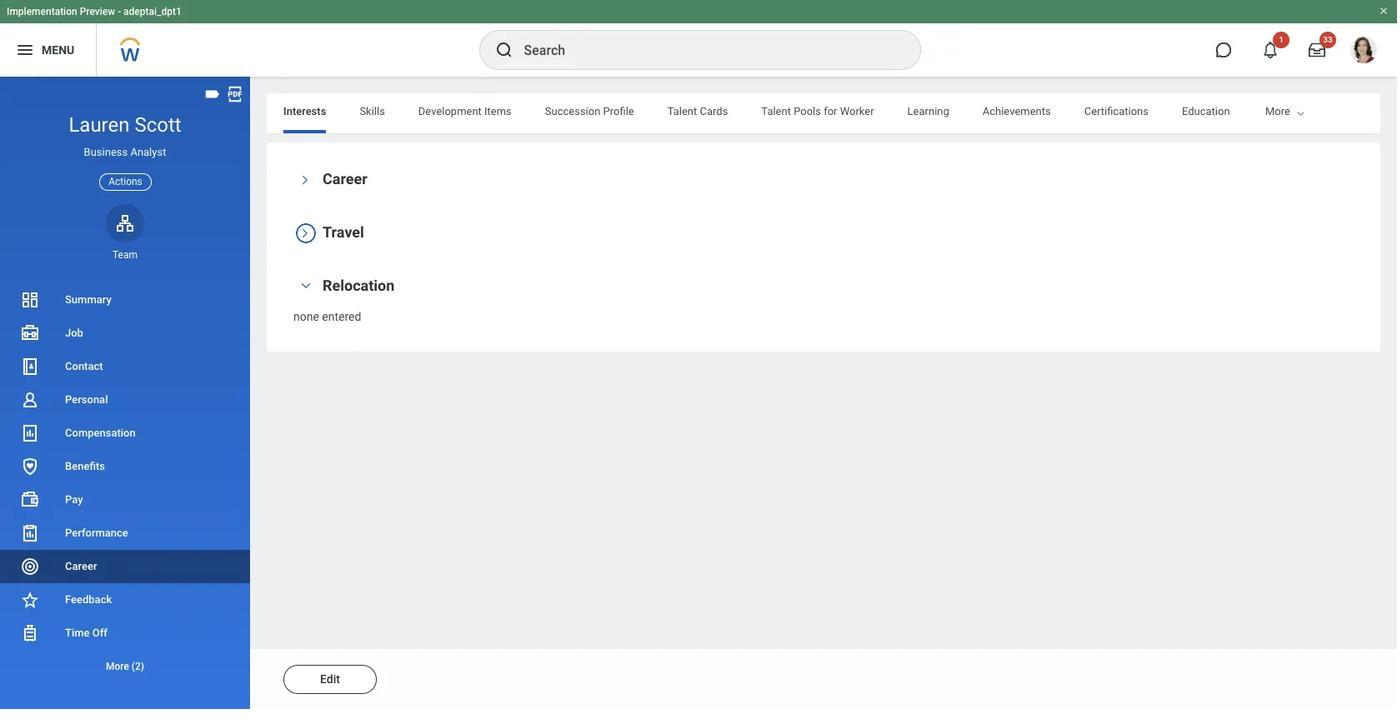 Task type: describe. For each thing, give the bounding box(es) containing it.
personal link
[[0, 383, 250, 417]]

none entered
[[293, 310, 361, 323]]

edit button
[[283, 665, 377, 694]]

scott
[[135, 113, 181, 137]]

personal image
[[20, 390, 40, 410]]

performance
[[65, 527, 128, 539]]

more for more (2)
[[106, 661, 129, 673]]

1
[[1279, 35, 1284, 44]]

my check-ins
[[1263, 105, 1328, 118]]

time off image
[[20, 624, 40, 644]]

performance image
[[20, 523, 40, 544]]

benefits link
[[0, 450, 250, 483]]

benefits
[[65, 460, 105, 473]]

interests
[[283, 105, 326, 118]]

justify image
[[15, 40, 35, 60]]

development
[[418, 105, 482, 118]]

close environment banner image
[[1379, 6, 1389, 16]]

view team image
[[115, 213, 135, 233]]

travel
[[323, 223, 364, 241]]

ins
[[1314, 105, 1328, 118]]

-
[[118, 6, 121, 18]]

achievements
[[983, 105, 1051, 118]]

performance link
[[0, 517, 250, 550]]

items
[[484, 105, 512, 118]]

personal
[[65, 393, 108, 406]]

contact link
[[0, 350, 250, 383]]

contact
[[65, 360, 103, 373]]

team lauren scott element
[[106, 248, 144, 262]]

edit
[[320, 673, 340, 686]]

menu banner
[[0, 0, 1397, 77]]

education
[[1182, 105, 1230, 118]]

career button
[[323, 170, 368, 188]]

pay image
[[20, 490, 40, 510]]

tag image
[[203, 85, 222, 103]]

lauren scott
[[69, 113, 181, 137]]

career inside navigation pane region
[[65, 560, 97, 573]]

more (2) button
[[0, 650, 250, 684]]

for
[[824, 105, 837, 118]]

33 button
[[1299, 32, 1336, 68]]

worker
[[840, 105, 874, 118]]

navigation pane region
[[0, 77, 250, 709]]

relocation group
[[293, 276, 1354, 325]]

notifications large image
[[1262, 42, 1279, 58]]

Search Workday  search field
[[524, 32, 886, 68]]

team link
[[106, 204, 144, 262]]

analyst
[[130, 146, 166, 159]]

profile logan mcneil image
[[1350, 37, 1377, 67]]

contact image
[[20, 357, 40, 377]]

more (2) button
[[0, 657, 250, 677]]

travel button
[[323, 223, 364, 241]]

adeptai_dpt1
[[123, 6, 182, 18]]

chevron down image
[[299, 223, 311, 243]]

lauren
[[69, 113, 130, 137]]

talent pools for worker
[[761, 105, 874, 118]]

off
[[92, 627, 107, 639]]

(2)
[[132, 661, 144, 673]]

my
[[1263, 105, 1278, 118]]



Task type: vqa. For each thing, say whether or not it's contained in the screenshot.
banner
no



Task type: locate. For each thing, give the bounding box(es) containing it.
talent
[[667, 105, 697, 118], [761, 105, 791, 118]]

actions
[[109, 176, 142, 187]]

list
[[0, 283, 250, 684]]

preview
[[80, 6, 115, 18]]

more left (2)
[[106, 661, 129, 673]]

1 vertical spatial career
[[65, 560, 97, 573]]

chevron down image left career button at top
[[299, 170, 311, 190]]

summary image
[[20, 290, 40, 310]]

chevron down image inside relocation group
[[296, 280, 316, 292]]

pay link
[[0, 483, 250, 517]]

1 horizontal spatial career
[[323, 170, 368, 188]]

2 talent from the left
[[761, 105, 791, 118]]

0 vertical spatial more
[[1265, 105, 1290, 118]]

0 horizontal spatial talent
[[667, 105, 697, 118]]

implementation
[[7, 6, 77, 18]]

business
[[84, 146, 128, 159]]

entered
[[322, 310, 361, 323]]

more for more
[[1265, 105, 1290, 118]]

chevron down image up 'none'
[[296, 280, 316, 292]]

list containing summary
[[0, 283, 250, 684]]

succession profile
[[545, 105, 634, 118]]

1 horizontal spatial more
[[1265, 105, 1290, 118]]

more inside dropdown button
[[106, 661, 129, 673]]

actions button
[[99, 173, 152, 191]]

development items
[[418, 105, 512, 118]]

feedback image
[[20, 590, 40, 610]]

learning
[[907, 105, 949, 118]]

menu button
[[0, 23, 96, 77]]

job link
[[0, 317, 250, 350]]

talent for talent pools for worker
[[761, 105, 791, 118]]

feedback
[[65, 594, 112, 606]]

tab list containing interests
[[267, 93, 1397, 133]]

career image
[[20, 557, 40, 577]]

1 button
[[1252, 32, 1290, 68]]

33
[[1323, 35, 1333, 44]]

succession
[[545, 105, 600, 118]]

time off link
[[0, 617, 250, 650]]

more (2)
[[106, 661, 144, 673]]

time off
[[65, 627, 107, 639]]

benefits image
[[20, 457, 40, 477]]

more
[[1265, 105, 1290, 118], [106, 661, 129, 673]]

1 talent from the left
[[667, 105, 697, 118]]

compensation
[[65, 427, 136, 439]]

talent cards
[[667, 105, 728, 118]]

compensation link
[[0, 417, 250, 450]]

more left "ins"
[[1265, 105, 1290, 118]]

relocation button
[[323, 277, 395, 294]]

feedback link
[[0, 584, 250, 617]]

compensation image
[[20, 423, 40, 443]]

search image
[[494, 40, 514, 60]]

1 vertical spatial more
[[106, 661, 129, 673]]

relocation
[[323, 277, 395, 294]]

business analyst
[[84, 146, 166, 159]]

0 vertical spatial career
[[323, 170, 368, 188]]

certifications
[[1084, 105, 1149, 118]]

job
[[65, 327, 83, 339]]

career up feedback
[[65, 560, 97, 573]]

summary link
[[0, 283, 250, 317]]

1 vertical spatial chevron down image
[[296, 280, 316, 292]]

profile
[[603, 105, 634, 118]]

none
[[293, 310, 319, 323]]

check-
[[1281, 105, 1314, 118]]

view printable version (pdf) image
[[226, 85, 244, 103]]

inbox large image
[[1309, 42, 1325, 58]]

0 horizontal spatial more
[[106, 661, 129, 673]]

chevron down image for relocation
[[296, 280, 316, 292]]

cards
[[700, 105, 728, 118]]

chevron down image for career
[[299, 170, 311, 190]]

summary
[[65, 293, 111, 306]]

chevron down image
[[299, 170, 311, 190], [296, 280, 316, 292]]

career
[[323, 170, 368, 188], [65, 560, 97, 573]]

skills
[[360, 105, 385, 118]]

menu
[[42, 43, 74, 56]]

job image
[[20, 323, 40, 343]]

talent left cards
[[667, 105, 697, 118]]

implementation preview -   adeptai_dpt1
[[7, 6, 182, 18]]

team
[[113, 249, 138, 261]]

pools
[[794, 105, 821, 118]]

talent left pools at the right top of the page
[[761, 105, 791, 118]]

1 horizontal spatial talent
[[761, 105, 791, 118]]

talent for talent cards
[[667, 105, 697, 118]]

career link
[[0, 550, 250, 584]]

pay
[[65, 493, 83, 506]]

time
[[65, 627, 90, 639]]

languag
[[1361, 105, 1397, 118]]

career up travel 'button'
[[323, 170, 368, 188]]

0 horizontal spatial career
[[65, 560, 97, 573]]

tab list
[[267, 93, 1397, 133]]

0 vertical spatial chevron down image
[[299, 170, 311, 190]]



